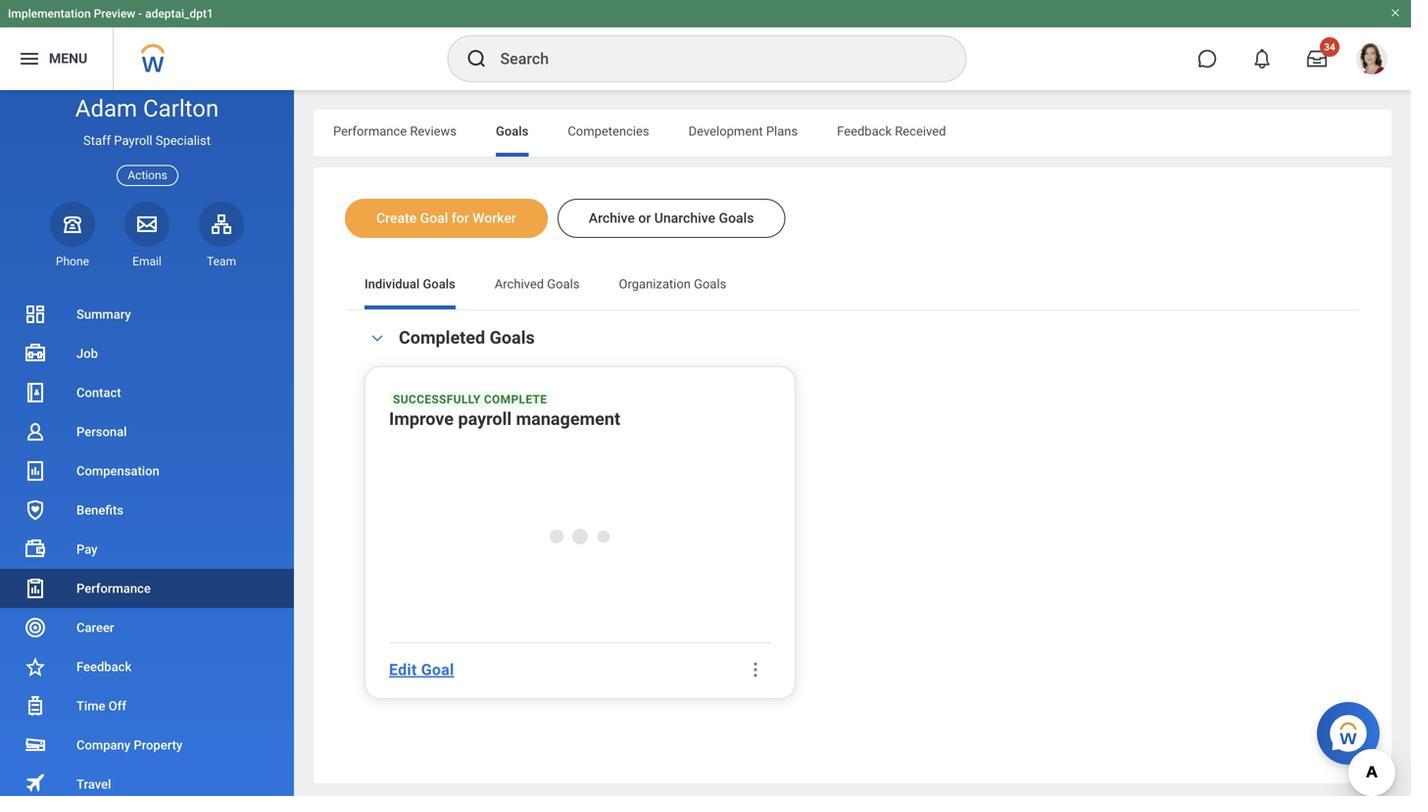 Task type: locate. For each thing, give the bounding box(es) containing it.
goals right organization
[[694, 277, 726, 292]]

tab list
[[314, 110, 1391, 157], [345, 263, 1360, 310]]

feedback inside list
[[76, 660, 132, 675]]

personal image
[[24, 420, 47, 444]]

time off link
[[0, 687, 294, 726]]

pay image
[[24, 538, 47, 561]]

goal inside 'button'
[[421, 661, 454, 679]]

adeptai_dpt1
[[145, 7, 213, 21]]

1 vertical spatial performance
[[76, 582, 151, 596]]

goals down the archived
[[490, 328, 535, 348]]

time off
[[76, 699, 126, 714]]

tab list containing performance reviews
[[314, 110, 1391, 157]]

related actions vertical image
[[746, 660, 765, 680]]

actions
[[128, 169, 167, 182]]

goal
[[420, 210, 448, 226], [421, 661, 454, 679]]

menu banner
[[0, 0, 1411, 90]]

0 horizontal spatial performance
[[76, 582, 151, 596]]

goal for create
[[420, 210, 448, 226]]

performance inside performance link
[[76, 582, 151, 596]]

tab list for improve payroll management
[[345, 263, 1360, 310]]

performance
[[333, 124, 407, 139], [76, 582, 151, 596]]

implementation preview -   adeptai_dpt1
[[8, 7, 213, 21]]

0 vertical spatial goal
[[420, 210, 448, 226]]

34
[[1324, 41, 1335, 53]]

1 vertical spatial tab list
[[345, 263, 1360, 310]]

complete
[[484, 393, 547, 406]]

summary image
[[24, 303, 47, 326]]

compensation link
[[0, 452, 294, 491]]

feedback for feedback
[[76, 660, 132, 675]]

performance for performance reviews
[[333, 124, 407, 139]]

goals right unarchive
[[719, 210, 754, 226]]

1 vertical spatial goal
[[421, 661, 454, 679]]

completed goals group
[[365, 325, 1340, 699]]

1 vertical spatial feedback
[[76, 660, 132, 675]]

list containing summary
[[0, 295, 294, 797]]

create
[[376, 210, 417, 226]]

completed goals
[[399, 328, 535, 348]]

tab list containing individual goals
[[345, 263, 1360, 310]]

performance left reviews
[[333, 124, 407, 139]]

implementation
[[8, 7, 91, 21]]

goals
[[496, 124, 528, 139], [719, 210, 754, 226], [423, 277, 455, 292], [547, 277, 580, 292], [694, 277, 726, 292], [490, 328, 535, 348]]

feedback for feedback received
[[837, 124, 892, 139]]

feedback
[[837, 124, 892, 139], [76, 660, 132, 675]]

improve payroll management element
[[389, 407, 620, 435]]

create goal for worker button
[[345, 199, 548, 238]]

goals right the archived
[[547, 277, 580, 292]]

feedback up time off
[[76, 660, 132, 675]]

feedback left received
[[837, 124, 892, 139]]

travel
[[76, 778, 111, 792]]

goal right edit
[[421, 661, 454, 679]]

Search Workday  search field
[[500, 37, 925, 80]]

development plans
[[688, 124, 798, 139]]

actions button
[[117, 165, 178, 186]]

close environment banner image
[[1389, 7, 1401, 19]]

feedback inside tab list
[[837, 124, 892, 139]]

goal inside button
[[420, 210, 448, 226]]

tab list for archived goals
[[314, 110, 1391, 157]]

phone adam carlton element
[[50, 254, 95, 269]]

adam carlton
[[75, 95, 219, 122]]

performance for performance
[[76, 582, 151, 596]]

team
[[207, 255, 236, 268]]

company
[[76, 738, 130, 753]]

off
[[109, 699, 126, 714]]

performance up "career" in the bottom left of the page
[[76, 582, 151, 596]]

payroll
[[458, 409, 512, 430]]

archive or unarchive goals
[[589, 210, 754, 226]]

plans
[[766, 124, 798, 139]]

benefits
[[76, 503, 123, 518]]

time off image
[[24, 695, 47, 718]]

goals for completed goals
[[490, 328, 535, 348]]

development
[[688, 124, 763, 139]]

goals right individual on the left of the page
[[423, 277, 455, 292]]

0 vertical spatial performance
[[333, 124, 407, 139]]

career image
[[24, 616, 47, 640]]

carlton
[[143, 95, 219, 122]]

performance reviews
[[333, 124, 457, 139]]

or
[[638, 210, 651, 226]]

preview
[[94, 7, 135, 21]]

create goal for worker
[[376, 210, 516, 226]]

goal left for
[[420, 210, 448, 226]]

profile logan mcneil image
[[1356, 43, 1388, 78]]

compensation
[[76, 464, 159, 479]]

list
[[0, 295, 294, 797]]

company property link
[[0, 726, 294, 765]]

for
[[452, 210, 469, 226]]

0 vertical spatial feedback
[[837, 124, 892, 139]]

0 vertical spatial tab list
[[314, 110, 1391, 157]]

feedback link
[[0, 648, 294, 687]]

mail image
[[135, 212, 159, 236]]

0 horizontal spatial feedback
[[76, 660, 132, 675]]

goal for edit
[[421, 661, 454, 679]]

archived goals
[[495, 277, 580, 292]]

menu
[[49, 51, 87, 67]]

goals inside 'group'
[[490, 328, 535, 348]]

1 horizontal spatial performance
[[333, 124, 407, 139]]

1 horizontal spatial feedback
[[837, 124, 892, 139]]



Task type: vqa. For each thing, say whether or not it's contained in the screenshot.
Jacqueline Desjardins link to the right
no



Task type: describe. For each thing, give the bounding box(es) containing it.
menu button
[[0, 27, 113, 90]]

time
[[76, 699, 105, 714]]

notifications large image
[[1252, 49, 1272, 69]]

received
[[895, 124, 946, 139]]

staff
[[83, 133, 111, 148]]

inbox large image
[[1307, 49, 1327, 69]]

justify image
[[18, 47, 41, 71]]

goals for organization goals
[[694, 277, 726, 292]]

organization goals
[[619, 277, 726, 292]]

job link
[[0, 334, 294, 373]]

navigation pane region
[[0, 90, 294, 797]]

summary link
[[0, 295, 294, 334]]

contact
[[76, 386, 121, 400]]

goals for archived goals
[[547, 277, 580, 292]]

archive or unarchive goals button
[[557, 199, 785, 238]]

organization
[[619, 277, 691, 292]]

personal link
[[0, 413, 294, 452]]

job image
[[24, 342, 47, 365]]

pay
[[76, 542, 98, 557]]

compensation image
[[24, 460, 47, 483]]

career link
[[0, 609, 294, 648]]

edit goal button
[[381, 650, 462, 690]]

job
[[76, 346, 98, 361]]

completed
[[399, 328, 485, 348]]

-
[[138, 7, 142, 21]]

archived
[[495, 277, 544, 292]]

successfully
[[393, 393, 481, 406]]

reviews
[[410, 124, 457, 139]]

phone image
[[59, 212, 86, 236]]

search image
[[465, 47, 488, 71]]

successfully complete improve payroll management
[[389, 393, 620, 430]]

34 button
[[1295, 37, 1339, 80]]

performance image
[[24, 577, 47, 601]]

adam
[[75, 95, 137, 122]]

company property image
[[24, 734, 47, 757]]

travel link
[[0, 765, 294, 797]]

benefits image
[[24, 499, 47, 522]]

management
[[516, 409, 620, 430]]

company property
[[76, 738, 182, 753]]

email button
[[124, 202, 170, 269]]

goals right reviews
[[496, 124, 528, 139]]

archive
[[589, 210, 635, 226]]

staff payroll specialist
[[83, 133, 211, 148]]

edit goal
[[389, 661, 454, 679]]

email adam carlton element
[[124, 254, 170, 269]]

individual
[[365, 277, 420, 292]]

team link
[[199, 202, 244, 269]]

benefits link
[[0, 491, 294, 530]]

performance link
[[0, 569, 294, 609]]

travel image
[[24, 772, 47, 795]]

pay link
[[0, 530, 294, 569]]

view team image
[[210, 212, 233, 236]]

phone
[[56, 255, 89, 268]]

specialist
[[156, 133, 211, 148]]

feedback received
[[837, 124, 946, 139]]

completed goals button
[[399, 328, 535, 348]]

team adam carlton element
[[199, 254, 244, 269]]

chevron down image
[[365, 332, 389, 345]]

worker
[[472, 210, 516, 226]]

contact image
[[24, 381, 47, 405]]

unarchive
[[654, 210, 715, 226]]

career
[[76, 621, 114, 635]]

payroll
[[114, 133, 152, 148]]

feedback image
[[24, 656, 47, 679]]

contact link
[[0, 373, 294, 413]]

goals for individual goals
[[423, 277, 455, 292]]

edit
[[389, 661, 417, 679]]

competencies
[[568, 124, 649, 139]]

email
[[132, 255, 162, 268]]

property
[[134, 738, 182, 753]]

personal
[[76, 425, 127, 439]]

phone button
[[50, 202, 95, 269]]

summary
[[76, 307, 131, 322]]

improve
[[389, 409, 454, 430]]

goals inside button
[[719, 210, 754, 226]]

individual goals
[[365, 277, 455, 292]]



